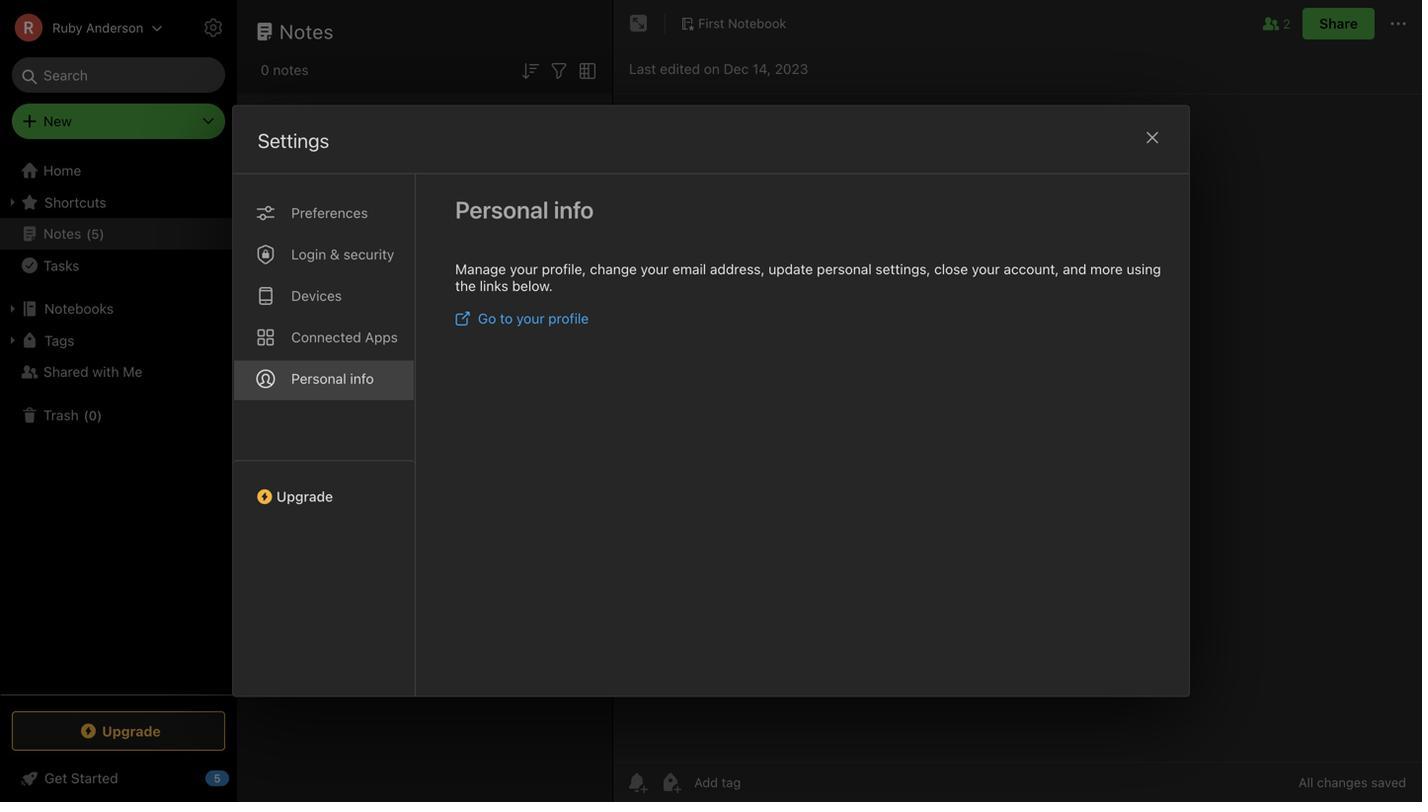 Task type: vqa. For each thing, say whether or not it's contained in the screenshot.
rightmost MORE ACTIONS icon
no



Task type: locate. For each thing, give the bounding box(es) containing it.
0 vertical spatial upgrade
[[277, 489, 333, 505]]

account,
[[1004, 261, 1059, 277]]

personal info
[[455, 196, 594, 224], [291, 371, 374, 387]]

1 vertical spatial upgrade
[[102, 724, 161, 740]]

personal
[[455, 196, 549, 224], [291, 371, 346, 387]]

all changes saved
[[1298, 776, 1406, 791]]

) right trash
[[97, 408, 102, 423]]

personal info inside tab list
[[291, 371, 374, 387]]

upgrade button inside tab list
[[233, 461, 415, 513]]

change
[[590, 261, 637, 277]]

shortcuts
[[44, 194, 106, 211]]

2023
[[775, 61, 808, 77]]

to
[[500, 311, 513, 327]]

your right to
[[516, 311, 545, 327]]

clear button
[[567, 106, 596, 119]]

upgrade
[[277, 489, 333, 505], [102, 724, 161, 740]]

0 horizontal spatial personal info
[[291, 371, 374, 387]]

1 vertical spatial 0
[[89, 408, 97, 423]]

clear
[[567, 106, 596, 119]]

info down connected apps
[[350, 371, 374, 387]]

0 vertical spatial using
[[1127, 261, 1161, 277]]

first
[[698, 16, 724, 31]]

tags button
[[0, 325, 236, 356]]

tab list
[[233, 174, 416, 697]]

settings
[[249, 20, 300, 35], [258, 129, 329, 152]]

devices
[[291, 288, 342, 304]]

1 vertical spatial notes
[[390, 552, 435, 573]]

settings up 0 notes
[[249, 20, 300, 35]]

notes up different on the left
[[390, 552, 435, 573]]

manage
[[455, 261, 506, 277]]

) inside notes ( 5 )
[[99, 226, 104, 241]]

)
[[99, 226, 104, 241], [97, 408, 102, 423]]

0 inside trash ( 0 )
[[89, 408, 97, 423]]

below.
[[512, 278, 553, 294]]

info up profile,
[[554, 196, 594, 224]]

your
[[510, 261, 538, 277], [641, 261, 669, 277], [972, 261, 1000, 277], [516, 311, 545, 327]]

login
[[291, 246, 326, 263]]

edited
[[660, 61, 700, 77]]

notes up tasks
[[43, 226, 81, 242]]

found
[[440, 552, 487, 573]]

using right more
[[1127, 261, 1161, 277]]

try
[[292, 590, 314, 609]]

0 horizontal spatial upgrade button
[[12, 712, 225, 752]]

address,
[[710, 261, 765, 277]]

0 vertical spatial personal info
[[455, 196, 594, 224]]

1 horizontal spatial notes
[[390, 552, 435, 573]]

0
[[261, 62, 269, 78], [89, 408, 97, 423]]

home link
[[0, 155, 237, 187]]

2 button
[[1259, 12, 1291, 36]]

and
[[1063, 261, 1086, 277]]

(
[[86, 226, 91, 241], [84, 408, 89, 423]]

1 horizontal spatial upgrade button
[[233, 461, 415, 513]]

intense button
[[256, 130, 364, 162]]

tree containing home
[[0, 155, 237, 694]]

trash ( 0 )
[[43, 407, 102, 424]]

1 vertical spatial personal
[[291, 371, 346, 387]]

0 right trash
[[89, 408, 97, 423]]

settings tooltip
[[219, 8, 316, 47]]

connected
[[291, 329, 361, 346]]

security
[[343, 246, 394, 263]]

expand tags image
[[5, 333, 21, 349]]

notes
[[273, 62, 309, 78], [390, 552, 435, 573]]

update
[[769, 261, 813, 277]]

go to your profile button
[[455, 311, 589, 327]]

1 vertical spatial upgrade button
[[12, 712, 225, 752]]

intense
[[285, 138, 332, 154]]

0 vertical spatial notes
[[273, 62, 309, 78]]

shared with me
[[43, 364, 142, 380]]

info
[[554, 196, 594, 224], [350, 371, 374, 387]]

0 horizontal spatial notes
[[273, 62, 309, 78]]

None search field
[[26, 57, 211, 93]]

1 vertical spatial notes
[[43, 226, 81, 242]]

add tag image
[[659, 771, 682, 795]]

Note Editor text field
[[613, 95, 1422, 762]]

notes up 0 notes
[[279, 20, 334, 43]]

trash
[[43, 407, 79, 424]]

apps
[[365, 329, 398, 346]]

( inside notes ( 5 )
[[86, 226, 91, 241]]

) inside trash ( 0 )
[[97, 408, 102, 423]]

0 vertical spatial (
[[86, 226, 91, 241]]

0 vertical spatial upgrade button
[[233, 461, 415, 513]]

new button
[[12, 104, 225, 139]]

notes for no
[[390, 552, 435, 573]]

tasks
[[43, 257, 79, 274]]

0 down settings tooltip
[[261, 62, 269, 78]]

1 horizontal spatial upgrade
[[277, 489, 333, 505]]

using inside manage your profile, change your email address, update personal settings, close your account, and more using the links below.
[[1127, 261, 1161, 277]]

( right trash
[[84, 408, 89, 423]]

profile,
[[542, 261, 586, 277]]

or
[[503, 590, 518, 609]]

personal down connected
[[291, 371, 346, 387]]

personal info down connected
[[291, 371, 374, 387]]

keyword
[[439, 590, 499, 609]]

using left a
[[318, 590, 357, 609]]

1 horizontal spatial using
[[1127, 261, 1161, 277]]

0 horizontal spatial info
[[350, 371, 374, 387]]

try using a different keyword or filter.
[[292, 590, 558, 609]]

1 vertical spatial info
[[350, 371, 374, 387]]

upgrade button
[[233, 461, 415, 513], [12, 712, 225, 752]]

0 vertical spatial settings
[[249, 20, 300, 35]]

) down the shortcuts button
[[99, 226, 104, 241]]

1 horizontal spatial info
[[554, 196, 594, 224]]

) for notes
[[99, 226, 104, 241]]

1 vertical spatial personal info
[[291, 371, 374, 387]]

filter.
[[522, 590, 558, 609]]

personal info up profile,
[[455, 196, 594, 224]]

1 vertical spatial using
[[318, 590, 357, 609]]

go
[[478, 311, 496, 327]]

your left the email
[[641, 261, 669, 277]]

0 vertical spatial notes
[[279, 20, 334, 43]]

note window element
[[613, 0, 1422, 803]]

settings image
[[201, 16, 225, 40]]

notebook
[[728, 16, 786, 31]]

0 vertical spatial )
[[99, 226, 104, 241]]

notes up filters
[[273, 62, 309, 78]]

2
[[1283, 16, 1291, 31]]

0 horizontal spatial personal
[[291, 371, 346, 387]]

personal up manage
[[455, 196, 549, 224]]

a
[[361, 590, 370, 609]]

notes
[[279, 20, 334, 43], [43, 226, 81, 242]]

1 horizontal spatial notes
[[279, 20, 334, 43]]

using
[[1127, 261, 1161, 277], [318, 590, 357, 609]]

0 horizontal spatial notes
[[43, 226, 81, 242]]

personal
[[817, 261, 872, 277]]

1 horizontal spatial 0
[[261, 62, 269, 78]]

me
[[123, 364, 142, 380]]

tree
[[0, 155, 237, 694]]

14,
[[752, 61, 771, 77]]

1 vertical spatial )
[[97, 408, 102, 423]]

on
[[704, 61, 720, 77]]

0 horizontal spatial 0
[[89, 408, 97, 423]]

0 horizontal spatial upgrade
[[102, 724, 161, 740]]

1 vertical spatial (
[[84, 408, 89, 423]]

0 horizontal spatial using
[[318, 590, 357, 609]]

settings down filters
[[258, 129, 329, 152]]

( inside trash ( 0 )
[[84, 408, 89, 423]]

dec
[[724, 61, 749, 77]]

0 vertical spatial personal
[[455, 196, 549, 224]]

with
[[92, 364, 119, 380]]

0 vertical spatial info
[[554, 196, 594, 224]]

( down shortcuts
[[86, 226, 91, 241]]

close image
[[1141, 126, 1164, 150]]



Task type: describe. For each thing, give the bounding box(es) containing it.
share
[[1319, 15, 1358, 32]]

share button
[[1302, 8, 1375, 40]]

saved
[[1371, 776, 1406, 791]]

first notebook
[[698, 16, 786, 31]]

new
[[43, 113, 72, 129]]

) for trash
[[97, 408, 102, 423]]

more
[[1090, 261, 1123, 277]]

shortcuts button
[[0, 187, 236, 218]]

manage your profile, change your email address, update personal settings, close your account, and more using the links below.
[[455, 261, 1161, 294]]

settings inside tooltip
[[249, 20, 300, 35]]

links
[[480, 278, 508, 294]]

( for notes
[[86, 226, 91, 241]]

connected apps
[[291, 329, 398, 346]]

notes for notes ( 5 )
[[43, 226, 81, 242]]

the
[[455, 278, 476, 294]]

1 vertical spatial settings
[[258, 129, 329, 152]]

add a reminder image
[[625, 771, 649, 795]]

home
[[43, 162, 81, 179]]

different
[[374, 590, 434, 609]]

no notes found
[[362, 552, 487, 573]]

notebooks link
[[0, 293, 236, 325]]

filters
[[257, 106, 302, 119]]

( for trash
[[84, 408, 89, 423]]

Search text field
[[26, 57, 211, 93]]

tags
[[44, 333, 74, 349]]

preferences
[[291, 205, 368, 221]]

personal inside tab list
[[291, 371, 346, 387]]

notes for notes
[[279, 20, 334, 43]]

your up below.
[[510, 261, 538, 277]]

first notebook button
[[673, 10, 793, 38]]

notebooks
[[44, 301, 114, 317]]

last edited on dec 14, 2023
[[629, 61, 808, 77]]

1 horizontal spatial personal info
[[455, 196, 594, 224]]

5
[[91, 226, 99, 241]]

tab list containing preferences
[[233, 174, 416, 697]]

all
[[1298, 776, 1313, 791]]

expand note image
[[627, 12, 651, 36]]

expand notebooks image
[[5, 301, 21, 317]]

go to your profile
[[478, 311, 589, 327]]

settings,
[[875, 261, 931, 277]]

shared
[[43, 364, 89, 380]]

changes
[[1317, 776, 1368, 791]]

last
[[629, 61, 656, 77]]

close
[[934, 261, 968, 277]]

1 horizontal spatial personal
[[455, 196, 549, 224]]

0 notes
[[261, 62, 309, 78]]

shared with me link
[[0, 356, 236, 388]]

info inside tab list
[[350, 371, 374, 387]]

&
[[330, 246, 340, 263]]

no
[[362, 552, 385, 573]]

your right close
[[972, 261, 1000, 277]]

login & security
[[291, 246, 394, 263]]

email
[[672, 261, 706, 277]]

tasks button
[[0, 250, 236, 281]]

profile
[[548, 311, 589, 327]]

0 vertical spatial 0
[[261, 62, 269, 78]]

notes for 0
[[273, 62, 309, 78]]

notes ( 5 )
[[43, 226, 104, 242]]



